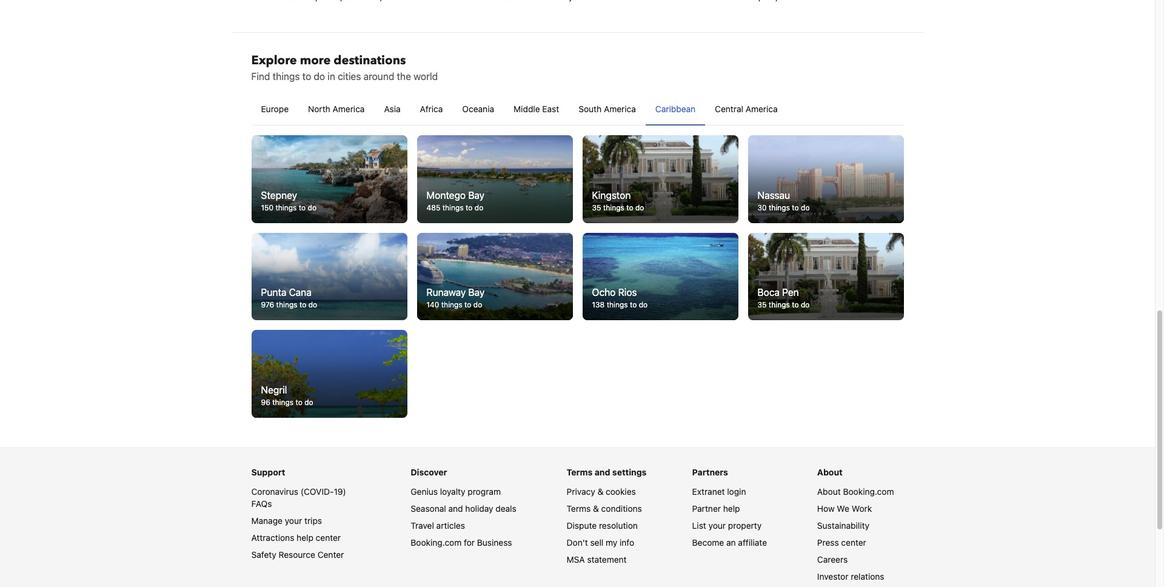 Task type: describe. For each thing, give the bounding box(es) containing it.
do inside boca pen 35 things to do
[[801, 301, 810, 310]]

things inside montego bay 485 things to do
[[443, 203, 464, 212]]

list your property link
[[693, 521, 762, 531]]

bay for montego bay
[[469, 190, 485, 201]]

don't sell my info
[[567, 538, 635, 548]]

resolution
[[599, 521, 638, 531]]

travel articles
[[411, 521, 465, 531]]

rios
[[619, 287, 637, 298]]

things inside nassau 30 things to do
[[769, 203, 791, 212]]

center
[[318, 550, 344, 560]]

travel
[[411, 521, 434, 531]]

don't sell my info link
[[567, 538, 635, 548]]

africa
[[420, 104, 443, 114]]

business
[[477, 538, 512, 548]]

sell
[[591, 538, 604, 548]]

96
[[261, 398, 270, 407]]

privacy & cookies
[[567, 487, 636, 497]]

ocho rios image
[[583, 233, 739, 321]]

how we work
[[818, 504, 873, 514]]

central america button
[[706, 94, 788, 125]]

careers
[[818, 555, 848, 565]]

investor relations link
[[818, 572, 885, 582]]

montego bay image
[[417, 135, 573, 223]]

south
[[579, 104, 602, 114]]

faqs
[[252, 499, 272, 509]]

punta cana image
[[252, 233, 407, 321]]

my
[[606, 538, 618, 548]]

become an affiliate
[[693, 538, 768, 548]]

investor relations
[[818, 572, 885, 582]]

to inside ocho rios 138 things to do
[[630, 301, 637, 310]]

boca pen image
[[748, 233, 904, 321]]

genius loyalty program link
[[411, 487, 501, 497]]

settings
[[613, 467, 647, 478]]

negril
[[261, 385, 287, 396]]

coronavirus (covid-19) faqs
[[252, 487, 346, 509]]

things inside stepney 150 things to do
[[276, 203, 297, 212]]

africa button
[[411, 94, 453, 125]]

how
[[818, 504, 835, 514]]

cookies
[[606, 487, 636, 497]]

terms & conditions link
[[567, 504, 642, 514]]

trips
[[305, 516, 322, 526]]

about booking.com link
[[818, 487, 895, 497]]

info
[[620, 538, 635, 548]]

terms for terms & conditions
[[567, 504, 591, 514]]

19)
[[334, 487, 346, 497]]

& for privacy
[[598, 487, 604, 497]]

middle east button
[[504, 94, 569, 125]]

nassau
[[758, 190, 791, 201]]

europe button
[[252, 94, 299, 125]]

seasonal and holiday deals link
[[411, 504, 517, 514]]

central
[[715, 104, 744, 114]]

coronavirus
[[252, 487, 299, 497]]

attractions help center link
[[252, 533, 341, 543]]

privacy & cookies link
[[567, 487, 636, 497]]

things inside the negril 96 things to do
[[273, 398, 294, 407]]

booking.com for business
[[411, 538, 512, 548]]

do inside punta cana 976 things to do
[[309, 301, 317, 310]]

to inside punta cana 976 things to do
[[300, 301, 307, 310]]

destinations
[[334, 52, 406, 69]]

north america button
[[299, 94, 375, 125]]

stepney image
[[252, 135, 407, 223]]

deals
[[496, 504, 517, 514]]

your for property
[[709, 521, 726, 531]]

to inside explore more destinations find things to do in cities around the world
[[303, 71, 311, 82]]

about for about
[[818, 467, 843, 478]]

press center link
[[818, 538, 867, 548]]

138
[[592, 301, 605, 310]]

runaway bay image
[[417, 233, 573, 321]]

conditions
[[602, 504, 642, 514]]

south america button
[[569, 94, 646, 125]]

manage your trips
[[252, 516, 322, 526]]

terms and settings
[[567, 467, 647, 478]]

negril 96 things to do
[[261, 385, 314, 407]]

partner help link
[[693, 504, 741, 514]]

extranet
[[693, 487, 725, 497]]

safety
[[252, 550, 276, 560]]

list
[[693, 521, 707, 531]]

partner
[[693, 504, 721, 514]]

things inside explore more destinations find things to do in cities around the world
[[273, 71, 300, 82]]

investor
[[818, 572, 849, 582]]

nassau image
[[748, 135, 904, 223]]

do inside kingston 35 things to do
[[636, 203, 645, 212]]

asia
[[384, 104, 401, 114]]

relations
[[851, 572, 885, 582]]

east
[[543, 104, 560, 114]]

485
[[427, 203, 441, 212]]

cana
[[289, 287, 312, 298]]

to inside stepney 150 things to do
[[299, 203, 306, 212]]

35 inside boca pen 35 things to do
[[758, 301, 767, 310]]

careers link
[[818, 555, 848, 565]]

manage
[[252, 516, 283, 526]]

do inside the negril 96 things to do
[[305, 398, 314, 407]]

things inside runaway bay 140 things to do
[[442, 301, 463, 310]]

terms & conditions
[[567, 504, 642, 514]]

central america
[[715, 104, 778, 114]]

don't
[[567, 538, 588, 548]]

ocho rios 138 things to do
[[592, 287, 648, 310]]

cities
[[338, 71, 361, 82]]

do inside explore more destinations find things to do in cities around the world
[[314, 71, 325, 82]]

help for attractions
[[297, 533, 314, 543]]

world
[[414, 71, 438, 82]]

help for partner
[[724, 504, 741, 514]]

things inside boca pen 35 things to do
[[769, 301, 790, 310]]

stepney
[[261, 190, 297, 201]]

explore
[[252, 52, 297, 69]]

attractions help center
[[252, 533, 341, 543]]

we
[[838, 504, 850, 514]]

caribbean button
[[646, 94, 706, 125]]

and for holiday
[[449, 504, 463, 514]]

coronavirus (covid-19) faqs link
[[252, 487, 346, 509]]



Task type: vqa. For each thing, say whether or not it's contained in the screenshot.


Task type: locate. For each thing, give the bounding box(es) containing it.
1 vertical spatial 35
[[758, 301, 767, 310]]

things down explore
[[273, 71, 300, 82]]

safety resource center
[[252, 550, 344, 560]]

explore more destinations find things to do in cities around the world
[[252, 52, 438, 82]]

punta
[[261, 287, 287, 298]]

to inside nassau 30 things to do
[[793, 203, 800, 212]]

about for about booking.com
[[818, 487, 841, 497]]

0 horizontal spatial center
[[316, 533, 341, 543]]

kingston 35 things to do
[[592, 190, 645, 212]]

find
[[252, 71, 270, 82]]

extranet login
[[693, 487, 747, 497]]

booking.com up work
[[844, 487, 895, 497]]

program
[[468, 487, 501, 497]]

america for central america
[[746, 104, 778, 114]]

to down the rios
[[630, 301, 637, 310]]

manage your trips link
[[252, 516, 322, 526]]

to down cana
[[300, 301, 307, 310]]

your up the attractions help center
[[285, 516, 302, 526]]

things down stepney
[[276, 203, 297, 212]]

dispute
[[567, 521, 597, 531]]

to down kingston in the top right of the page
[[627, 203, 634, 212]]

& up terms & conditions link at the bottom of the page
[[598, 487, 604, 497]]

about
[[818, 467, 843, 478], [818, 487, 841, 497]]

runaway bay 140 things to do
[[427, 287, 485, 310]]

help
[[724, 504, 741, 514], [297, 533, 314, 543]]

asia button
[[375, 94, 411, 125]]

dispute resolution link
[[567, 521, 638, 531]]

do inside stepney 150 things to do
[[308, 203, 317, 212]]

the
[[397, 71, 411, 82]]

0 vertical spatial 35
[[592, 203, 602, 212]]

middle
[[514, 104, 540, 114]]

holiday
[[466, 504, 494, 514]]

sustainability link
[[818, 521, 870, 531]]

1 horizontal spatial america
[[604, 104, 636, 114]]

to down more at the top left
[[303, 71, 311, 82]]

things down boca
[[769, 301, 790, 310]]

1 vertical spatial and
[[449, 504, 463, 514]]

do inside ocho rios 138 things to do
[[639, 301, 648, 310]]

to right "96"
[[296, 398, 303, 407]]

login
[[728, 487, 747, 497]]

center down 'sustainability'
[[842, 538, 867, 548]]

0 vertical spatial &
[[598, 487, 604, 497]]

0 vertical spatial terms
[[567, 467, 593, 478]]

msa
[[567, 555, 585, 565]]

tab list containing europe
[[252, 94, 904, 126]]

1 vertical spatial terms
[[567, 504, 591, 514]]

things down montego
[[443, 203, 464, 212]]

1 about from the top
[[818, 467, 843, 478]]

1 horizontal spatial your
[[709, 521, 726, 531]]

about up about booking.com
[[818, 467, 843, 478]]

things down nassau
[[769, 203, 791, 212]]

work
[[852, 504, 873, 514]]

1 horizontal spatial center
[[842, 538, 867, 548]]

center up center
[[316, 533, 341, 543]]

things inside punta cana 976 things to do
[[276, 301, 298, 310]]

1 vertical spatial &
[[593, 504, 599, 514]]

150
[[261, 203, 274, 212]]

seasonal and holiday deals
[[411, 504, 517, 514]]

negril image
[[252, 330, 407, 418]]

and down the genius loyalty program link
[[449, 504, 463, 514]]

terms up 'privacy'
[[567, 467, 593, 478]]

your for trips
[[285, 516, 302, 526]]

bay right montego
[[469, 190, 485, 201]]

an
[[727, 538, 736, 548]]

terms for terms and settings
[[567, 467, 593, 478]]

america for south america
[[604, 104, 636, 114]]

property
[[729, 521, 762, 531]]

support
[[252, 467, 285, 478]]

montego bay 485 things to do
[[427, 190, 485, 212]]

america right north
[[333, 104, 365, 114]]

1 america from the left
[[333, 104, 365, 114]]

&
[[598, 487, 604, 497], [593, 504, 599, 514]]

things down kingston in the top right of the page
[[604, 203, 625, 212]]

terms down 'privacy'
[[567, 504, 591, 514]]

and for settings
[[595, 467, 611, 478]]

msa statement
[[567, 555, 627, 565]]

to right 30
[[793, 203, 800, 212]]

press center
[[818, 538, 867, 548]]

north america
[[308, 104, 365, 114]]

discover
[[411, 467, 447, 478]]

montego
[[427, 190, 466, 201]]

america right central
[[746, 104, 778, 114]]

boca pen 35 things to do
[[758, 287, 810, 310]]

middle east
[[514, 104, 560, 114]]

bay for runaway bay
[[469, 287, 485, 298]]

to inside montego bay 485 things to do
[[466, 203, 473, 212]]

things down punta
[[276, 301, 298, 310]]

stepney 150 things to do
[[261, 190, 317, 212]]

do inside montego bay 485 things to do
[[475, 203, 484, 212]]

things inside ocho rios 138 things to do
[[607, 301, 628, 310]]

to inside boca pen 35 things to do
[[793, 301, 799, 310]]

to inside runaway bay 140 things to do
[[465, 301, 472, 310]]

your down partner help link
[[709, 521, 726, 531]]

things down runaway
[[442, 301, 463, 310]]

1 vertical spatial booking.com
[[411, 538, 462, 548]]

to down runaway
[[465, 301, 472, 310]]

1 horizontal spatial and
[[595, 467, 611, 478]]

35 down kingston in the top right of the page
[[592, 203, 602, 212]]

1 horizontal spatial 35
[[758, 301, 767, 310]]

and up privacy & cookies
[[595, 467, 611, 478]]

about up how
[[818, 487, 841, 497]]

2 about from the top
[[818, 487, 841, 497]]

genius loyalty program
[[411, 487, 501, 497]]

your
[[285, 516, 302, 526], [709, 521, 726, 531]]

1 vertical spatial bay
[[469, 287, 485, 298]]

3 america from the left
[[746, 104, 778, 114]]

caribbean
[[656, 104, 696, 114]]

attractions
[[252, 533, 295, 543]]

do inside nassau 30 things to do
[[802, 203, 810, 212]]

travel articles link
[[411, 521, 465, 531]]

35 inside kingston 35 things to do
[[592, 203, 602, 212]]

nassau 30 things to do
[[758, 190, 810, 212]]

& down privacy & cookies
[[593, 504, 599, 514]]

terms
[[567, 467, 593, 478], [567, 504, 591, 514]]

1 vertical spatial about
[[818, 487, 841, 497]]

to inside the negril 96 things to do
[[296, 398, 303, 407]]

tab list
[[252, 94, 904, 126]]

america for north america
[[333, 104, 365, 114]]

2 bay from the top
[[469, 287, 485, 298]]

center
[[316, 533, 341, 543], [842, 538, 867, 548]]

2 horizontal spatial america
[[746, 104, 778, 114]]

35 down boca
[[758, 301, 767, 310]]

things down negril in the bottom left of the page
[[273, 398, 294, 407]]

& for terms
[[593, 504, 599, 514]]

0 horizontal spatial your
[[285, 516, 302, 526]]

kingston image
[[583, 135, 739, 223]]

1 horizontal spatial help
[[724, 504, 741, 514]]

and
[[595, 467, 611, 478], [449, 504, 463, 514]]

0 vertical spatial and
[[595, 467, 611, 478]]

runaway
[[427, 287, 466, 298]]

punta cana 976 things to do
[[261, 287, 317, 310]]

extranet login link
[[693, 487, 747, 497]]

bay inside runaway bay 140 things to do
[[469, 287, 485, 298]]

0 horizontal spatial help
[[297, 533, 314, 543]]

oceania
[[463, 104, 495, 114]]

0 vertical spatial about
[[818, 467, 843, 478]]

0 vertical spatial booking.com
[[844, 487, 895, 497]]

kingston
[[592, 190, 631, 201]]

bay inside montego bay 485 things to do
[[469, 190, 485, 201]]

to down montego
[[466, 203, 473, 212]]

30
[[758, 203, 767, 212]]

to down pen
[[793, 301, 799, 310]]

do
[[314, 71, 325, 82], [308, 203, 317, 212], [475, 203, 484, 212], [636, 203, 645, 212], [802, 203, 810, 212], [309, 301, 317, 310], [474, 301, 483, 310], [639, 301, 648, 310], [801, 301, 810, 310], [305, 398, 314, 407]]

0 horizontal spatial booking.com
[[411, 538, 462, 548]]

140
[[427, 301, 440, 310]]

do inside runaway bay 140 things to do
[[474, 301, 483, 310]]

1 horizontal spatial booking.com
[[844, 487, 895, 497]]

south america
[[579, 104, 636, 114]]

bay right runaway
[[469, 287, 485, 298]]

booking.com down travel articles link
[[411, 538, 462, 548]]

1 vertical spatial help
[[297, 533, 314, 543]]

america right south
[[604, 104, 636, 114]]

0 vertical spatial bay
[[469, 190, 485, 201]]

0 horizontal spatial america
[[333, 104, 365, 114]]

help up the "list your property" "link"
[[724, 504, 741, 514]]

how we work link
[[818, 504, 873, 514]]

about booking.com
[[818, 487, 895, 497]]

to right 150
[[299, 203, 306, 212]]

35
[[592, 203, 602, 212], [758, 301, 767, 310]]

to inside kingston 35 things to do
[[627, 203, 634, 212]]

0 vertical spatial help
[[724, 504, 741, 514]]

affiliate
[[739, 538, 768, 548]]

privacy
[[567, 487, 596, 497]]

north
[[308, 104, 331, 114]]

1 bay from the top
[[469, 190, 485, 201]]

0 horizontal spatial 35
[[592, 203, 602, 212]]

2 terms from the top
[[567, 504, 591, 514]]

ocho
[[592, 287, 616, 298]]

things down the rios
[[607, 301, 628, 310]]

2 america from the left
[[604, 104, 636, 114]]

(covid-
[[301, 487, 334, 497]]

help up safety resource center
[[297, 533, 314, 543]]

0 horizontal spatial and
[[449, 504, 463, 514]]

america
[[333, 104, 365, 114], [604, 104, 636, 114], [746, 104, 778, 114]]

articles
[[437, 521, 465, 531]]

1 terms from the top
[[567, 467, 593, 478]]

things inside kingston 35 things to do
[[604, 203, 625, 212]]

booking.com for business link
[[411, 538, 512, 548]]

list your property
[[693, 521, 762, 531]]



